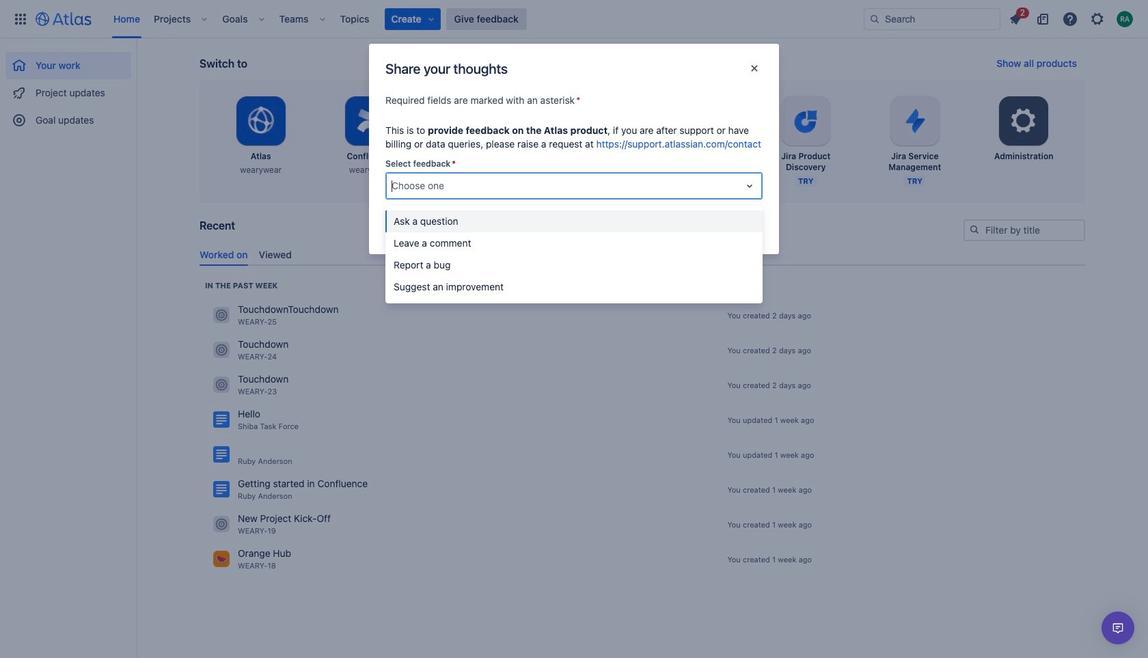 Task type: locate. For each thing, give the bounding box(es) containing it.
group
[[5, 38, 131, 138]]

None text field
[[392, 179, 394, 193]]

1 vertical spatial confluence image
[[213, 481, 230, 498]]

2 confluence image from the top
[[213, 481, 230, 498]]

None search field
[[864, 8, 1001, 30]]

1 vertical spatial townsquare image
[[213, 342, 230, 358]]

townsquare image
[[213, 307, 230, 323], [213, 342, 230, 358], [213, 377, 230, 393]]

1 vertical spatial townsquare image
[[213, 551, 230, 567]]

search image
[[869, 13, 880, 24]]

0 vertical spatial confluence image
[[213, 412, 230, 428]]

Filter by title field
[[965, 221, 1084, 240]]

0 vertical spatial townsquare image
[[213, 307, 230, 323]]

confluence image down confluence icon
[[213, 481, 230, 498]]

townsquare image
[[213, 516, 230, 533], [213, 551, 230, 567]]

tab list
[[194, 243, 1091, 266]]

help image
[[1062, 11, 1078, 27]]

confluence image
[[213, 447, 230, 463]]

settings image
[[1008, 105, 1040, 137]]

1 townsquare image from the top
[[213, 516, 230, 533]]

banner
[[0, 0, 1148, 38]]

0 vertical spatial townsquare image
[[213, 516, 230, 533]]

confluence image up confluence icon
[[213, 412, 230, 428]]

2 vertical spatial townsquare image
[[213, 377, 230, 393]]

heading
[[205, 280, 278, 291]]

1 townsquare image from the top
[[213, 307, 230, 323]]

close modal image
[[746, 60, 763, 77]]

confluence image
[[213, 412, 230, 428], [213, 481, 230, 498]]



Task type: vqa. For each thing, say whether or not it's contained in the screenshot.
"Account" icon
no



Task type: describe. For each thing, give the bounding box(es) containing it.
3 townsquare image from the top
[[213, 377, 230, 393]]

1 confluence image from the top
[[213, 412, 230, 428]]

top element
[[8, 0, 864, 38]]

2 townsquare image from the top
[[213, 551, 230, 567]]

open image
[[742, 178, 758, 194]]

search image
[[969, 224, 980, 235]]

2 townsquare image from the top
[[213, 342, 230, 358]]

Search field
[[864, 8, 1001, 30]]



